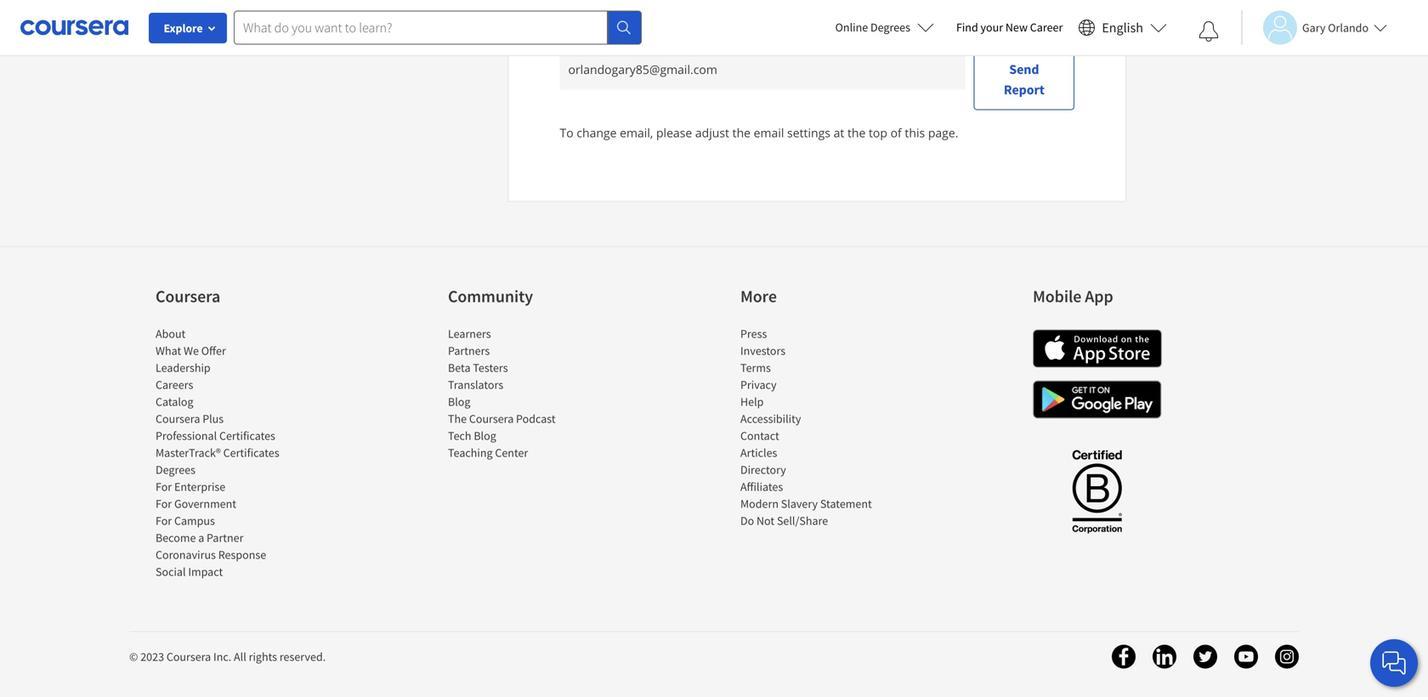 Task type: locate. For each thing, give the bounding box(es) containing it.
center
[[495, 445, 528, 460]]

to change email, please adjust the email settings at the top of this page.
[[560, 125, 958, 141]]

get it on google play image
[[1033, 380, 1162, 419]]

impact
[[188, 564, 223, 579]]

testers
[[473, 360, 508, 375]]

certificates up mastertrack® certificates link
[[219, 428, 275, 443]]

data
[[729, 6, 754, 22]]

1 vertical spatial for
[[156, 496, 172, 511]]

gary orlando
[[1302, 20, 1369, 35]]

find your new career link
[[948, 17, 1071, 38]]

coursera twitter image
[[1194, 645, 1217, 669]]

about
[[866, 6, 899, 22]]

of inside request a report of all learner data stored by coursera about your account. this report will be sent to the e-mail address below.
[[656, 6, 667, 22]]

will
[[1044, 6, 1063, 22]]

learners
[[448, 326, 491, 341]]

leadership
[[156, 360, 211, 375]]

coursera inside "about what we offer leadership careers catalog coursera plus professional certificates mastertrack® certificates degrees for enterprise for government for campus become a partner coronavirus response social impact"
[[156, 411, 200, 426]]

we
[[184, 343, 199, 358]]

find your new career
[[956, 20, 1063, 35]]

a up to on the top left of the page
[[608, 6, 615, 22]]

sent
[[577, 23, 601, 40]]

beta testers link
[[448, 360, 508, 375]]

list for community
[[448, 325, 593, 461]]

leadership link
[[156, 360, 211, 375]]

0 horizontal spatial of
[[656, 6, 667, 22]]

english button
[[1071, 0, 1174, 55]]

degrees link
[[156, 462, 195, 477]]

be
[[560, 23, 574, 40]]

1 vertical spatial degrees
[[156, 462, 195, 477]]

career
[[1030, 20, 1063, 35]]

1 horizontal spatial report
[[1006, 6, 1041, 22]]

articles link
[[740, 445, 777, 460]]

0 vertical spatial a
[[608, 6, 615, 22]]

degrees right online on the right of the page
[[871, 20, 910, 35]]

community
[[448, 286, 533, 307]]

coursera up tech blog link
[[469, 411, 514, 426]]

0 vertical spatial degrees
[[871, 20, 910, 35]]

coursera
[[812, 6, 863, 22], [156, 286, 220, 307], [156, 411, 200, 426], [469, 411, 514, 426], [166, 649, 211, 664]]

for up become
[[156, 513, 172, 528]]

the left e-
[[618, 23, 636, 40]]

blog up teaching center link
[[474, 428, 496, 443]]

0 horizontal spatial your
[[902, 6, 927, 22]]

1 report from the left
[[618, 6, 653, 22]]

settings
[[787, 125, 831, 141]]

mastertrack® certificates link
[[156, 445, 279, 460]]

stored
[[757, 6, 793, 22]]

0 horizontal spatial degrees
[[156, 462, 195, 477]]

0 horizontal spatial blog
[[448, 394, 470, 409]]

top
[[869, 125, 887, 141]]

your right find
[[981, 20, 1003, 35]]

the left email at the top of page
[[732, 125, 751, 141]]

for down degrees link
[[156, 479, 172, 494]]

report left will at right top
[[1006, 6, 1041, 22]]

certificates
[[219, 428, 275, 443], [223, 445, 279, 460]]

by
[[796, 6, 809, 22]]

2 report from the left
[[1006, 6, 1041, 22]]

0 vertical spatial for
[[156, 479, 172, 494]]

your right about in the top right of the page
[[902, 6, 927, 22]]

report up e-
[[618, 6, 653, 22]]

1 horizontal spatial degrees
[[871, 20, 910, 35]]

1 horizontal spatial list
[[448, 325, 593, 461]]

blog
[[448, 394, 470, 409], [474, 428, 496, 443]]

for campus link
[[156, 513, 215, 528]]

learners link
[[448, 326, 491, 341]]

mail
[[650, 23, 674, 40]]

partners
[[448, 343, 490, 358]]

your inside request a report of all learner data stored by coursera about your account. this report will be sent to the e-mail address below.
[[902, 6, 927, 22]]

address
[[677, 23, 721, 40]]

privacy
[[740, 377, 777, 392]]

rights
[[249, 649, 277, 664]]

degrees down mastertrack®
[[156, 462, 195, 477]]

the right at
[[848, 125, 866, 141]]

slavery
[[781, 496, 818, 511]]

request
[[560, 6, 605, 22]]

of left all
[[656, 6, 667, 22]]

become a partner link
[[156, 530, 244, 545]]

0 horizontal spatial report
[[618, 6, 653, 22]]

2 vertical spatial for
[[156, 513, 172, 528]]

list containing press
[[740, 325, 885, 529]]

gary orlando button
[[1241, 11, 1387, 45]]

the
[[618, 23, 636, 40], [732, 125, 751, 141], [848, 125, 866, 141]]

translators
[[448, 377, 503, 392]]

1 list from the left
[[156, 325, 300, 580]]

list
[[156, 325, 300, 580], [448, 325, 593, 461], [740, 325, 885, 529]]

1 vertical spatial of
[[891, 125, 902, 141]]

blog link
[[448, 394, 470, 409]]

0 vertical spatial of
[[656, 6, 667, 22]]

press
[[740, 326, 767, 341]]

0 horizontal spatial list
[[156, 325, 300, 580]]

blog up the
[[448, 394, 470, 409]]

coursera down catalog
[[156, 411, 200, 426]]

explore button
[[149, 13, 227, 43]]

about
[[156, 326, 186, 341]]

translators link
[[448, 377, 503, 392]]

investors link
[[740, 343, 786, 358]]

show notifications image
[[1199, 21, 1219, 42]]

0 horizontal spatial a
[[198, 530, 204, 545]]

online degrees button
[[822, 9, 948, 46]]

© 2023 coursera inc. all rights reserved.
[[129, 649, 326, 664]]

reserved.
[[280, 649, 326, 664]]

articles
[[740, 445, 777, 460]]

for up for campus link
[[156, 496, 172, 511]]

a down the 'campus'
[[198, 530, 204, 545]]

logo of certified b corporation image
[[1062, 440, 1132, 542]]

please
[[656, 125, 692, 141]]

privacy link
[[740, 377, 777, 392]]

teaching
[[448, 445, 493, 460]]

list containing learners
[[448, 325, 593, 461]]

1 horizontal spatial a
[[608, 6, 615, 22]]

2 list from the left
[[448, 325, 593, 461]]

1 vertical spatial blog
[[474, 428, 496, 443]]

None search field
[[234, 11, 642, 45]]

page.
[[928, 125, 958, 141]]

certificates down "professional certificates" link
[[223, 445, 279, 460]]

learners partners beta testers translators blog the coursera podcast tech blog teaching center
[[448, 326, 556, 460]]

1 vertical spatial a
[[198, 530, 204, 545]]

0 horizontal spatial the
[[618, 23, 636, 40]]

new
[[1006, 20, 1028, 35]]

professional certificates link
[[156, 428, 275, 443]]

list for more
[[740, 325, 885, 529]]

2 horizontal spatial list
[[740, 325, 885, 529]]

tech
[[448, 428, 471, 443]]

1 horizontal spatial your
[[981, 20, 1003, 35]]

3 list from the left
[[740, 325, 885, 529]]

a
[[608, 6, 615, 22], [198, 530, 204, 545]]

terms
[[740, 360, 771, 375]]

0 vertical spatial certificates
[[219, 428, 275, 443]]

coursera right the by
[[812, 6, 863, 22]]

podcast
[[516, 411, 556, 426]]

teaching center link
[[448, 445, 528, 460]]

learner
[[686, 6, 726, 22]]

e-
[[640, 23, 650, 40]]

list containing about
[[156, 325, 300, 580]]

sell/share
[[777, 513, 828, 528]]

coursera linkedin image
[[1153, 645, 1177, 669]]

coursera image
[[20, 14, 128, 41]]

offer
[[201, 343, 226, 358]]

of right top
[[891, 125, 902, 141]]



Task type: vqa. For each thing, say whether or not it's contained in the screenshot.
App
yes



Task type: describe. For each thing, give the bounding box(es) containing it.
all
[[670, 6, 683, 22]]

coursera plus link
[[156, 411, 224, 426]]

mastertrack®
[[156, 445, 221, 460]]

online
[[835, 20, 868, 35]]

not
[[757, 513, 775, 528]]

enterprise
[[174, 479, 225, 494]]

3 for from the top
[[156, 513, 172, 528]]

directory link
[[740, 462, 786, 477]]

coursera instagram image
[[1275, 645, 1299, 669]]

explore
[[164, 20, 203, 36]]

1 horizontal spatial of
[[891, 125, 902, 141]]

coronavirus
[[156, 547, 216, 562]]

help
[[740, 394, 764, 409]]

modern slavery statement link
[[740, 496, 872, 511]]

gary
[[1302, 20, 1326, 35]]

at
[[834, 125, 844, 141]]

contact link
[[740, 428, 779, 443]]

careers
[[156, 377, 193, 392]]

2 horizontal spatial the
[[848, 125, 866, 141]]

below.
[[724, 23, 761, 40]]

0 vertical spatial blog
[[448, 394, 470, 409]]

campus
[[174, 513, 215, 528]]

a inside "about what we offer leadership careers catalog coursera plus professional certificates mastertrack® certificates degrees for enterprise for government for campus become a partner coronavirus response social impact"
[[198, 530, 204, 545]]

what we offer link
[[156, 343, 226, 358]]

coursera up "about"
[[156, 286, 220, 307]]

more
[[740, 286, 777, 307]]

the inside request a report of all learner data stored by coursera about your account. this report will be sent to the e-mail address below.
[[618, 23, 636, 40]]

list for coursera
[[156, 325, 300, 580]]

for government link
[[156, 496, 236, 511]]

account.
[[930, 6, 977, 22]]

coursera left inc.
[[166, 649, 211, 664]]

careers link
[[156, 377, 193, 392]]

change
[[577, 125, 617, 141]]

social
[[156, 564, 186, 579]]

about link
[[156, 326, 186, 341]]

accessibility link
[[740, 411, 801, 426]]

2023
[[140, 649, 164, 664]]

request a report of all learner data stored by coursera about your account. this report will be sent to the e-mail address below.
[[560, 6, 1063, 40]]

degrees inside "about what we offer leadership careers catalog coursera plus professional certificates mastertrack® certificates degrees for enterprise for government for campus become a partner coronavirus response social impact"
[[156, 462, 195, 477]]

do
[[740, 513, 754, 528]]

response
[[218, 547, 266, 562]]

do not sell/share link
[[740, 513, 828, 528]]

the coursera podcast link
[[448, 411, 556, 426]]

partner
[[207, 530, 244, 545]]

about what we offer leadership careers catalog coursera plus professional certificates mastertrack® certificates degrees for enterprise for government for campus become a partner coronavirus response social impact
[[156, 326, 279, 579]]

catalog link
[[156, 394, 193, 409]]

to
[[560, 125, 574, 141]]

chat with us image
[[1381, 649, 1408, 677]]

1 horizontal spatial the
[[732, 125, 751, 141]]

report
[[1004, 81, 1045, 98]]

email
[[754, 125, 784, 141]]

for enterprise link
[[156, 479, 225, 494]]

1 horizontal spatial blog
[[474, 428, 496, 443]]

send report
[[1004, 61, 1045, 98]]

orlandogary85@gmail.com
[[568, 61, 717, 77]]

this
[[905, 125, 925, 141]]

tech blog link
[[448, 428, 496, 443]]

mobile
[[1033, 286, 1082, 307]]

1 vertical spatial certificates
[[223, 445, 279, 460]]

beta
[[448, 360, 471, 375]]

all
[[234, 649, 246, 664]]

coursera inside request a report of all learner data stored by coursera about your account. this report will be sent to the e-mail address below.
[[812, 6, 863, 22]]

investors
[[740, 343, 786, 358]]

modern
[[740, 496, 779, 511]]

coursera inside "learners partners beta testers translators blog the coursera podcast tech blog teaching center"
[[469, 411, 514, 426]]

coursera youtube image
[[1234, 645, 1258, 669]]

what
[[156, 343, 181, 358]]

help link
[[740, 394, 764, 409]]

mobile app
[[1033, 286, 1113, 307]]

directory
[[740, 462, 786, 477]]

find
[[956, 20, 978, 35]]

degrees inside dropdown button
[[871, 20, 910, 35]]

coursera facebook image
[[1112, 645, 1136, 669]]

a inside request a report of all learner data stored by coursera about your account. this report will be sent to the e-mail address below.
[[608, 6, 615, 22]]

©
[[129, 649, 138, 664]]

send
[[1009, 61, 1039, 78]]

download on the app store image
[[1033, 329, 1162, 368]]

2 for from the top
[[156, 496, 172, 511]]

professional
[[156, 428, 217, 443]]

become
[[156, 530, 196, 545]]

affiliates link
[[740, 479, 783, 494]]

What do you want to learn? text field
[[234, 11, 608, 45]]

to
[[604, 23, 615, 40]]

orlando
[[1328, 20, 1369, 35]]

the
[[448, 411, 467, 426]]

statement
[[820, 496, 872, 511]]

affiliates
[[740, 479, 783, 494]]

accessibility
[[740, 411, 801, 426]]

inc.
[[213, 649, 231, 664]]

1 for from the top
[[156, 479, 172, 494]]

english
[[1102, 19, 1143, 36]]

email,
[[620, 125, 653, 141]]

this
[[980, 6, 1003, 22]]

contact
[[740, 428, 779, 443]]

app
[[1085, 286, 1113, 307]]



